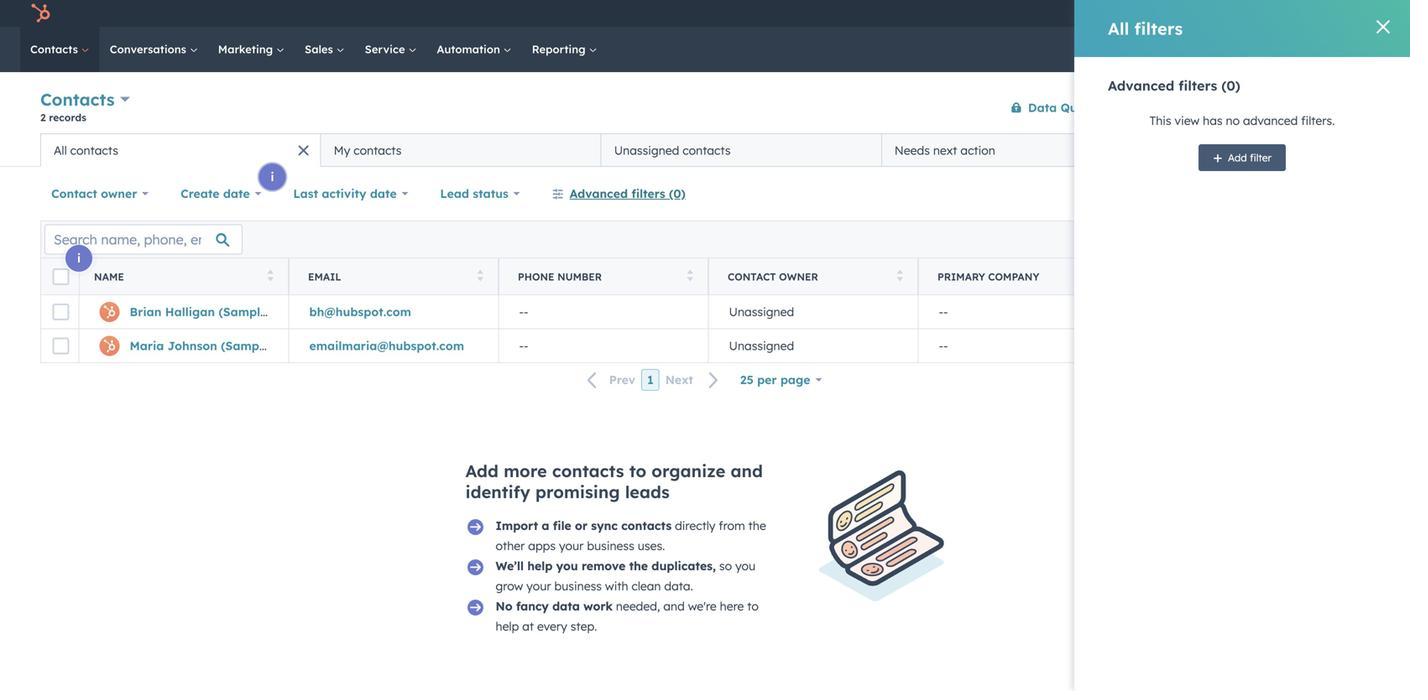 Task type: locate. For each thing, give the bounding box(es) containing it.
1 horizontal spatial view
[[1218, 143, 1245, 157]]

2 vertical spatial i button
[[65, 245, 92, 272]]

press to sort. image
[[267, 270, 274, 282]]

0 horizontal spatial contact
[[51, 186, 97, 201]]

last activity date button
[[282, 177, 419, 211]]

1 horizontal spatial contact owner
[[728, 271, 818, 283]]

all contacts
[[54, 143, 118, 158]]

view left has
[[1175, 113, 1200, 128]]

settings image
[[1270, 7, 1285, 22]]

(0) inside button
[[669, 186, 686, 201]]

unassigned inside unassigned contacts button
[[614, 143, 679, 158]]

0 vertical spatial advanced
[[1108, 77, 1174, 94]]

0 vertical spatial the
[[748, 519, 766, 533]]

unassigned button for bh@hubspot.com
[[708, 295, 918, 329]]

1 unassigned button from the top
[[708, 295, 918, 329]]

brian halligan (sample contact) link
[[130, 305, 321, 319]]

press to sort. image for contact
[[897, 270, 903, 282]]

contact
[[51, 186, 97, 201], [728, 271, 776, 283]]

i button left last
[[259, 164, 286, 191]]

1 horizontal spatial all
[[1108, 18, 1129, 39]]

0 horizontal spatial view
[[1175, 113, 1200, 128]]

import up the add view (4/5) button
[[1213, 102, 1246, 114]]

1 horizontal spatial to
[[747, 599, 759, 614]]

advanced filters (0) button
[[541, 177, 697, 211]]

help down no
[[496, 619, 519, 634]]

help down "apps"
[[527, 559, 553, 574]]

business inside 'so you grow your business with clean data.'
[[554, 579, 602, 594]]

1 vertical spatial advanced filters (0)
[[570, 186, 686, 201]]

0 vertical spatial your
[[559, 539, 584, 554]]

contact) for bh@hubspot.com
[[271, 305, 321, 319]]

primary company column header
[[918, 259, 1129, 295]]

advanced filters (0) up actions popup button
[[1108, 77, 1240, 94]]

1 vertical spatial (sample
[[221, 339, 269, 353]]

0 horizontal spatial contact owner
[[51, 186, 137, 201]]

0 horizontal spatial your
[[526, 579, 551, 594]]

your inside 'so you grow your business with clean data.'
[[526, 579, 551, 594]]

data
[[1028, 100, 1057, 115]]

1 horizontal spatial date
[[370, 186, 397, 201]]

all inside all contacts button
[[54, 143, 67, 158]]

i for the left the i "button"
[[77, 251, 81, 266]]

contacts down records
[[70, 143, 118, 158]]

view for has
[[1175, 113, 1200, 128]]

contact) down press to sort. icon
[[271, 305, 321, 319]]

unassigned for bh@hubspot.com
[[729, 305, 794, 319]]

contact owner button
[[40, 177, 160, 211]]

0 horizontal spatial date
[[223, 186, 250, 201]]

(sample down brian halligan (sample contact)
[[221, 339, 269, 353]]

0 horizontal spatial the
[[629, 559, 648, 574]]

0 vertical spatial contact owner
[[51, 186, 137, 201]]

marketplaces image
[[1206, 8, 1221, 23]]

help
[[527, 559, 553, 574], [496, 619, 519, 634]]

advanced filters (0) inside button
[[570, 186, 686, 201]]

2 vertical spatial unassigned
[[729, 339, 794, 353]]

2 vertical spatial filters
[[631, 186, 665, 201]]

bh@hubspot.com link
[[309, 305, 411, 319]]

next button
[[659, 369, 729, 392]]

apps
[[528, 539, 556, 554]]

marketing link
[[208, 27, 295, 72]]

last activity date
[[293, 186, 397, 201]]

3 press to sort. element from the left
[[687, 270, 693, 284]]

view inside button
[[1218, 143, 1245, 157]]

the right from
[[748, 519, 766, 533]]

here
[[720, 599, 744, 614]]

add
[[1191, 143, 1215, 157], [1228, 152, 1247, 164], [465, 461, 499, 482]]

every
[[537, 619, 567, 634]]

0 horizontal spatial add
[[465, 461, 499, 482]]

(0) up import "button"
[[1221, 77, 1240, 94]]

upgrade
[[1116, 8, 1161, 21]]

data quality
[[1028, 100, 1104, 115]]

2 press to sort. element from the left
[[477, 270, 483, 284]]

0 vertical spatial import
[[1213, 102, 1246, 114]]

identify
[[465, 482, 530, 503]]

last
[[293, 186, 318, 201]]

advanced filters (0)
[[1108, 77, 1240, 94], [570, 186, 686, 201]]

and inside "needed, and we're here to help at every step."
[[663, 599, 685, 614]]

advanced
[[1243, 113, 1298, 128]]

no
[[1226, 113, 1240, 128]]

25 per page
[[740, 373, 810, 387]]

contact
[[1319, 102, 1356, 114]]

0 horizontal spatial import
[[496, 519, 538, 533]]

1 horizontal spatial your
[[559, 539, 584, 554]]

my contacts
[[334, 143, 402, 158]]

2 column header from the left
[[1338, 259, 1410, 295]]

1 vertical spatial to
[[747, 599, 759, 614]]

this view has no advanced filters.
[[1150, 113, 1335, 128]]

contact) down bh@hubspot.com "link"
[[273, 339, 324, 353]]

0 horizontal spatial you
[[556, 559, 578, 574]]

to inside "needed, and we're here to help at every step."
[[747, 599, 759, 614]]

add inside button
[[1191, 143, 1215, 157]]

2 horizontal spatial i button
[[1185, 108, 1212, 135]]

0 vertical spatial unassigned
[[614, 143, 679, 158]]

1 horizontal spatial add
[[1191, 143, 1215, 157]]

page
[[780, 373, 810, 387]]

column header
[[1128, 259, 1339, 295], [1338, 259, 1410, 295]]

contacts banner
[[40, 86, 1370, 133]]

your down file
[[559, 539, 584, 554]]

1 horizontal spatial import
[[1213, 102, 1246, 114]]

0 horizontal spatial i
[[77, 251, 81, 266]]

0 horizontal spatial advanced filters (0)
[[570, 186, 686, 201]]

2 vertical spatial i
[[77, 251, 81, 266]]

business inside directly from the other apps your business uses.
[[587, 539, 634, 554]]

business up data
[[554, 579, 602, 594]]

-- button up prev button
[[499, 329, 708, 363]]

no
[[496, 599, 512, 614]]

0 vertical spatial contact
[[51, 186, 97, 201]]

1 horizontal spatial i
[[271, 170, 274, 184]]

2 horizontal spatial add
[[1228, 152, 1247, 164]]

from
[[719, 519, 745, 533]]

0 vertical spatial all
[[1108, 18, 1129, 39]]

-- button down the number
[[499, 295, 708, 329]]

to left organize
[[629, 461, 646, 482]]

filters
[[1134, 18, 1183, 39], [1179, 77, 1217, 94], [631, 186, 665, 201]]

4 press to sort. element from the left
[[897, 270, 903, 284]]

emailmaria@hubspot.com
[[309, 339, 464, 353]]

(sample
[[219, 305, 267, 319], [221, 339, 269, 353]]

contact owner inside popup button
[[51, 186, 137, 201]]

0 vertical spatial create
[[1285, 102, 1317, 114]]

1 vertical spatial contacts
[[40, 89, 115, 110]]

bh@hubspot.com
[[309, 305, 411, 319]]

(sample up maria johnson (sample contact) "link"
[[219, 305, 267, 319]]

the up clean
[[629, 559, 648, 574]]

1 vertical spatial contact
[[728, 271, 776, 283]]

1 vertical spatial help
[[496, 619, 519, 634]]

search image
[[1375, 44, 1387, 55]]

1 button
[[641, 369, 659, 391]]

25 per page button
[[729, 363, 833, 397]]

1 vertical spatial filters
[[1179, 77, 1217, 94]]

--
[[519, 305, 528, 319], [939, 305, 948, 319], [519, 339, 528, 353], [939, 339, 948, 353]]

emailmaria@hubspot.com button
[[289, 329, 499, 363]]

abc button
[[1315, 0, 1388, 27]]

view down no
[[1218, 143, 1245, 157]]

1 vertical spatial all
[[54, 143, 67, 158]]

create inside button
[[1285, 102, 1317, 114]]

0 horizontal spatial create
[[181, 186, 220, 201]]

1 horizontal spatial you
[[735, 559, 756, 574]]

add inside 'button'
[[1228, 152, 1247, 164]]

contacts up import a file or sync contacts
[[552, 461, 624, 482]]

0 vertical spatial i button
[[1185, 108, 1212, 135]]

filters up has
[[1179, 77, 1217, 94]]

0 vertical spatial business
[[587, 539, 634, 554]]

1 vertical spatial i
[[271, 170, 274, 184]]

1 vertical spatial the
[[629, 559, 648, 574]]

2 -- button from the top
[[499, 329, 708, 363]]

i button left name
[[65, 245, 92, 272]]

import inside import "button"
[[1213, 102, 1246, 114]]

1 horizontal spatial owner
[[779, 271, 818, 283]]

add down has
[[1191, 143, 1215, 157]]

import button
[[1198, 94, 1261, 121]]

and down data.
[[663, 599, 685, 614]]

add for add view (4/5)
[[1191, 143, 1215, 157]]

1 vertical spatial (0)
[[669, 186, 686, 201]]

0 vertical spatial to
[[629, 461, 646, 482]]

upgrade image
[[1097, 7, 1112, 22]]

add left more
[[465, 461, 499, 482]]

press to sort. element for email
[[477, 270, 483, 284]]

1 vertical spatial contact owner
[[728, 271, 818, 283]]

0 vertical spatial (0)
[[1221, 77, 1240, 94]]

1 date from the left
[[223, 186, 250, 201]]

0 vertical spatial owner
[[101, 186, 137, 201]]

2 horizontal spatial press to sort. image
[[897, 270, 903, 282]]

1 vertical spatial unassigned
[[729, 305, 794, 319]]

0 vertical spatial help
[[527, 559, 553, 574]]

unassigned button for emailmaria@hubspot.com
[[708, 329, 918, 363]]

1 you from the left
[[556, 559, 578, 574]]

date left last
[[223, 186, 250, 201]]

import
[[1213, 102, 1246, 114], [496, 519, 538, 533]]

1 -- button from the top
[[499, 295, 708, 329]]

0 horizontal spatial press to sort. image
[[477, 270, 483, 282]]

contacts down hubspot link
[[30, 42, 81, 56]]

0 horizontal spatial help
[[496, 619, 519, 634]]

press to sort. element
[[267, 270, 274, 284], [477, 270, 483, 284], [687, 270, 693, 284], [897, 270, 903, 284]]

contacts right my
[[354, 143, 402, 158]]

contacts up records
[[40, 89, 115, 110]]

create for create date
[[181, 186, 220, 201]]

notifications image
[[1294, 7, 1309, 22]]

2
[[40, 111, 46, 124]]

you inside 'so you grow your business with clean data.'
[[735, 559, 756, 574]]

0 horizontal spatial owner
[[101, 186, 137, 201]]

advanced filters (0) down unassigned contacts
[[570, 186, 686, 201]]

create for create contact
[[1285, 102, 1317, 114]]

menu
[[1095, 0, 1390, 27]]

sales
[[305, 42, 336, 56]]

menu containing abc
[[1095, 0, 1390, 27]]

you left remove
[[556, 559, 578, 574]]

file
[[553, 519, 571, 533]]

2 date from the left
[[370, 186, 397, 201]]

1 horizontal spatial advanced filters (0)
[[1108, 77, 1240, 94]]

date right activity
[[370, 186, 397, 201]]

create
[[1285, 102, 1317, 114], [181, 186, 220, 201]]

1 horizontal spatial contact
[[728, 271, 776, 283]]

0 horizontal spatial and
[[663, 599, 685, 614]]

2 horizontal spatial i
[[1196, 114, 1200, 128]]

1 horizontal spatial create
[[1285, 102, 1317, 114]]

create down all contacts button
[[181, 186, 220, 201]]

3 press to sort. image from the left
[[897, 270, 903, 282]]

1 vertical spatial create
[[181, 186, 220, 201]]

create date button
[[170, 177, 272, 211]]

needs next action
[[895, 143, 995, 158]]

unassigned contacts
[[614, 143, 731, 158]]

import up other
[[496, 519, 538, 533]]

your up fancy
[[526, 579, 551, 594]]

you right so
[[735, 559, 756, 574]]

0 vertical spatial (sample
[[219, 305, 267, 319]]

1 vertical spatial and
[[663, 599, 685, 614]]

contacts
[[70, 143, 118, 158], [354, 143, 402, 158], [683, 143, 731, 158], [552, 461, 624, 482], [621, 519, 672, 533]]

view for (4/5)
[[1218, 143, 1245, 157]]

and up from
[[731, 461, 763, 482]]

0 vertical spatial contact)
[[271, 305, 321, 319]]

1 vertical spatial view
[[1218, 143, 1245, 157]]

quality
[[1061, 100, 1104, 115]]

prev button
[[577, 369, 641, 392]]

(0)
[[1221, 77, 1240, 94], [669, 186, 686, 201]]

to right here
[[747, 599, 759, 614]]

all left calling icon at the top of page
[[1108, 18, 1129, 39]]

1 vertical spatial advanced
[[570, 186, 628, 201]]

maria
[[130, 339, 164, 353]]

0 horizontal spatial all
[[54, 143, 67, 158]]

(sample for halligan
[[219, 305, 267, 319]]

contact inside popup button
[[51, 186, 97, 201]]

0 horizontal spatial advanced
[[570, 186, 628, 201]]

owner inside contact owner popup button
[[101, 186, 137, 201]]

create left the contact
[[1285, 102, 1317, 114]]

duplicates,
[[652, 559, 716, 574]]

1 vertical spatial import
[[496, 519, 538, 533]]

contact)
[[271, 305, 321, 319], [273, 339, 324, 353]]

date inside popup button
[[223, 186, 250, 201]]

0 vertical spatial i
[[1196, 114, 1200, 128]]

1 horizontal spatial and
[[731, 461, 763, 482]]

all
[[1108, 18, 1129, 39], [54, 143, 67, 158]]

all down 2 records
[[54, 143, 67, 158]]

1 horizontal spatial the
[[748, 519, 766, 533]]

data quality button
[[1000, 91, 1105, 125]]

0 horizontal spatial to
[[629, 461, 646, 482]]

1 vertical spatial your
[[526, 579, 551, 594]]

has
[[1203, 113, 1223, 128]]

add inside add more contacts to organize and identify promising leads
[[465, 461, 499, 482]]

2 you from the left
[[735, 559, 756, 574]]

contacts down contacts banner
[[683, 143, 731, 158]]

your
[[559, 539, 584, 554], [526, 579, 551, 594]]

0 horizontal spatial (0)
[[669, 186, 686, 201]]

notifications button
[[1291, 5, 1312, 22]]

i button left no
[[1185, 108, 1212, 135]]

0 vertical spatial and
[[731, 461, 763, 482]]

1 vertical spatial business
[[554, 579, 602, 594]]

1 vertical spatial contact)
[[273, 339, 324, 353]]

1 column header from the left
[[1128, 259, 1339, 295]]

(0) down unassigned contacts
[[669, 186, 686, 201]]

my contacts button
[[321, 133, 601, 167]]

2 press to sort. image from the left
[[687, 270, 693, 282]]

sync
[[591, 519, 618, 533]]

calling icon image
[[1171, 8, 1186, 23]]

1 horizontal spatial i button
[[259, 164, 286, 191]]

business up we'll help you remove the duplicates, at the bottom of the page
[[587, 539, 634, 554]]

date
[[223, 186, 250, 201], [370, 186, 397, 201]]

your inside directly from the other apps your business uses.
[[559, 539, 584, 554]]

2 unassigned button from the top
[[708, 329, 918, 363]]

contacts for all contacts
[[70, 143, 118, 158]]

add left filter
[[1228, 152, 1247, 164]]

so
[[719, 559, 732, 574]]

1 horizontal spatial advanced
[[1108, 77, 1174, 94]]

1 horizontal spatial press to sort. image
[[687, 270, 693, 282]]

0 vertical spatial view
[[1175, 113, 1200, 128]]

press to sort. image
[[477, 270, 483, 282], [687, 270, 693, 282], [897, 270, 903, 282]]

we're
[[688, 599, 717, 614]]

filters down unassigned contacts
[[631, 186, 665, 201]]

reporting link
[[522, 27, 607, 72]]

automation link
[[427, 27, 522, 72]]

filters right upgrade 'image'
[[1134, 18, 1183, 39]]

create inside popup button
[[181, 186, 220, 201]]

needs next action button
[[882, 133, 1162, 167]]

all filters
[[1108, 18, 1183, 39]]

create contact button
[[1271, 94, 1370, 121]]



Task type: vqa. For each thing, say whether or not it's contained in the screenshot.
QUOTES
no



Task type: describe. For each thing, give the bounding box(es) containing it.
contacts inside popup button
[[40, 89, 115, 110]]

grow
[[496, 579, 523, 594]]

create date
[[181, 186, 250, 201]]

hubspot image
[[30, 3, 50, 24]]

add for add filter
[[1228, 152, 1247, 164]]

a
[[542, 519, 549, 533]]

search button
[[1366, 35, 1395, 64]]

maria johnson (sample contact) link
[[130, 339, 324, 353]]

conversations link
[[100, 27, 208, 72]]

press to sort. element for contact owner
[[897, 270, 903, 284]]

add view (4/5) button
[[1162, 133, 1297, 167]]

work
[[583, 599, 613, 614]]

import for import
[[1213, 102, 1246, 114]]

phone number
[[518, 271, 602, 283]]

directly
[[675, 519, 715, 533]]

1 horizontal spatial help
[[527, 559, 553, 574]]

data
[[552, 599, 580, 614]]

filter
[[1250, 152, 1272, 164]]

lead status
[[440, 186, 509, 201]]

contacts for my contacts
[[354, 143, 402, 158]]

press to sort. element for phone number
[[687, 270, 693, 284]]

Search name, phone, email addresses, or company search field
[[44, 225, 243, 255]]

advanced inside button
[[570, 186, 628, 201]]

contacts link
[[20, 27, 100, 72]]

2 records
[[40, 111, 86, 124]]

more
[[504, 461, 547, 482]]

leads
[[625, 482, 670, 503]]

bh@hubspot.com button
[[289, 295, 499, 329]]

uses.
[[638, 539, 665, 554]]

contacts for unassigned contacts
[[683, 143, 731, 158]]

brian
[[130, 305, 162, 319]]

calling icon button
[[1164, 1, 1193, 26]]

-- button for bh@hubspot.com
[[499, 295, 708, 329]]

reporting
[[532, 42, 589, 56]]

needed,
[[616, 599, 660, 614]]

filters inside button
[[631, 186, 665, 201]]

my
[[334, 143, 350, 158]]

remove
[[582, 559, 626, 574]]

needed, and we're here to help at every step.
[[496, 599, 759, 634]]

contacts inside add more contacts to organize and identify promising leads
[[552, 461, 624, 482]]

import for import a file or sync contacts
[[496, 519, 538, 533]]

1 horizontal spatial (0)
[[1221, 77, 1240, 94]]

fancy
[[516, 599, 549, 614]]

close image
[[1377, 20, 1390, 34]]

actions button
[[1115, 94, 1188, 121]]

date inside popup button
[[370, 186, 397, 201]]

and inside add more contacts to organize and identify promising leads
[[731, 461, 763, 482]]

or
[[575, 519, 588, 533]]

per
[[757, 373, 777, 387]]

name
[[94, 271, 124, 283]]

marketing
[[218, 42, 276, 56]]

to inside add more contacts to organize and identify promising leads
[[629, 461, 646, 482]]

1 press to sort. element from the left
[[267, 270, 274, 284]]

organize
[[652, 461, 725, 482]]

add filter
[[1228, 152, 1272, 164]]

gary orlando image
[[1325, 6, 1340, 21]]

next
[[933, 143, 957, 158]]

0 vertical spatial contacts
[[30, 42, 81, 56]]

1 press to sort. image from the left
[[477, 270, 483, 282]]

company
[[988, 271, 1039, 283]]

records
[[49, 111, 86, 124]]

conversations
[[110, 42, 190, 56]]

unassigned for emailmaria@hubspot.com
[[729, 339, 794, 353]]

all for all filters
[[1108, 18, 1129, 39]]

settings link
[[1267, 5, 1288, 22]]

action
[[961, 143, 995, 158]]

step.
[[571, 619, 597, 634]]

the inside directly from the other apps your business uses.
[[748, 519, 766, 533]]

unassigned contacts button
[[601, 133, 882, 167]]

we'll help you remove the duplicates,
[[496, 559, 716, 574]]

so you grow your business with clean data.
[[496, 559, 756, 594]]

at
[[522, 619, 534, 634]]

automation
[[437, 42, 503, 56]]

1 vertical spatial i button
[[259, 164, 286, 191]]

1 vertical spatial owner
[[779, 271, 818, 283]]

add for add more contacts to organize and identify promising leads
[[465, 461, 499, 482]]

0 vertical spatial filters
[[1134, 18, 1183, 39]]

i for middle the i "button"
[[271, 170, 274, 184]]

lead
[[440, 186, 469, 201]]

contact) for emailmaria@hubspot.com
[[273, 339, 324, 353]]

needs
[[895, 143, 930, 158]]

data.
[[664, 579, 693, 594]]

import a file or sync contacts
[[496, 519, 672, 533]]

clean
[[632, 579, 661, 594]]

0 vertical spatial advanced filters (0)
[[1108, 77, 1240, 94]]

phone
[[518, 271, 554, 283]]

prev
[[609, 373, 635, 388]]

all for all contacts
[[54, 143, 67, 158]]

contacts button
[[40, 87, 130, 112]]

other
[[496, 539, 525, 554]]

email
[[308, 271, 341, 283]]

Search HubSpot search field
[[1174, 35, 1380, 64]]

help image
[[1241, 8, 1257, 23]]

0 horizontal spatial i button
[[65, 245, 92, 272]]

number
[[557, 271, 602, 283]]

this
[[1150, 113, 1171, 128]]

halligan
[[165, 305, 215, 319]]

sales link
[[295, 27, 355, 72]]

help button
[[1235, 4, 1263, 23]]

pagination navigation
[[577, 369, 729, 392]]

press to sort. image for phone
[[687, 270, 693, 282]]

i for the right the i "button"
[[1196, 114, 1200, 128]]

johnson
[[168, 339, 217, 353]]

add view (4/5)
[[1191, 143, 1279, 157]]

contacts up uses.
[[621, 519, 672, 533]]

(4/5)
[[1249, 143, 1279, 157]]

add filter button
[[1199, 144, 1286, 171]]

(sample for johnson
[[221, 339, 269, 353]]

help inside "needed, and we're here to help at every step."
[[496, 619, 519, 634]]

primary
[[938, 271, 985, 283]]

next
[[665, 373, 693, 388]]

all contacts button
[[40, 133, 321, 167]]

-- button for emailmaria@hubspot.com
[[499, 329, 708, 363]]



